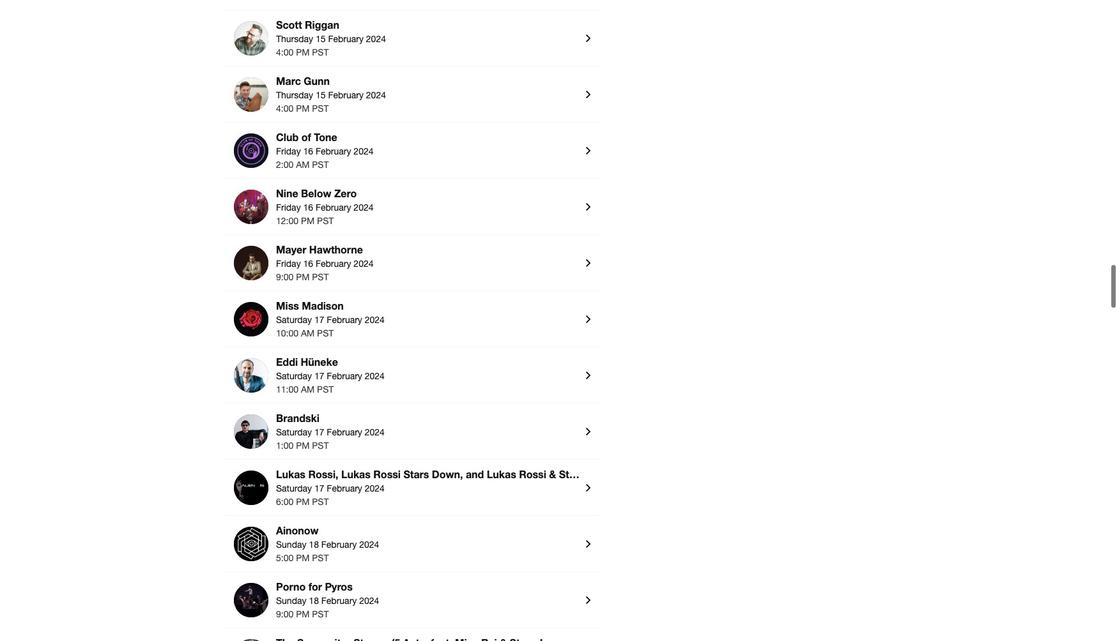 Task type: describe. For each thing, give the bounding box(es) containing it.
tone
[[314, 131, 337, 143]]

pst inside club of tone friday 16 february 2024 2:00 am pst
[[312, 160, 329, 170]]

2024 inside club of tone friday 16 february 2024 2:00 am pst
[[354, 146, 374, 156]]

pst inside lukas rossi, lukas rossi stars down, and lukas rossi & stars down 7 saturday 17 february 2024 6:00 pm pst
[[312, 497, 329, 507]]

2024 inside nine below zero friday 16 february 2024 12:00 pm pst
[[354, 203, 374, 213]]

pst inside miss madison saturday 17 february 2024 10:00 am pst
[[317, 328, 334, 339]]

17 inside eddi hüneke saturday 17 february 2024 11:00 am pst
[[314, 371, 324, 381]]

9:00 inside porno for pyros sunday 18 february 2024 9:00 pm pst
[[276, 610, 293, 620]]

february inside eddi hüneke saturday 17 february 2024 11:00 am pst
[[327, 371, 362, 381]]

pst inside 'marc gunn thursday 15 february 2024 4:00 pm pst'
[[312, 103, 329, 114]]

rinse france image
[[234, 415, 268, 449]]

16 for of
[[303, 146, 313, 156]]

2024 inside 'marc gunn thursday 15 february 2024 4:00 pm pst'
[[366, 90, 386, 100]]

2024 inside porno for pyros sunday 18 february 2024 9:00 pm pst
[[359, 596, 379, 606]]

15 for gunn
[[316, 90, 326, 100]]

hawthorne
[[309, 243, 363, 256]]

15 for riggan
[[316, 34, 326, 44]]

hüneke
[[301, 356, 338, 368]]

4:00 for marc gunn
[[276, 103, 293, 114]]

11:00
[[276, 385, 298, 395]]

sunday inside porno for pyros sunday 18 february 2024 9:00 pm pst
[[276, 596, 306, 606]]

porno
[[276, 581, 306, 593]]

eddi
[[276, 356, 298, 368]]

down,
[[432, 468, 463, 480]]

rigganators livestream (members only - sign up at the link) image
[[234, 21, 268, 56]]

17 inside brandski saturday 17 february 2024 1:00 pm pst
[[314, 427, 324, 438]]

brandski
[[276, 412, 319, 424]]

scott
[[276, 18, 302, 31]]

9:00 inside mayer hawthorne friday 16 february 2024 9:00 pm pst
[[276, 272, 293, 282]]

zero
[[334, 187, 357, 199]]

7
[[618, 468, 624, 480]]

2024 inside miss madison saturday 17 february 2024 10:00 am pst
[[365, 315, 385, 325]]

thursday for marc
[[276, 90, 313, 100]]

am for madison
[[301, 328, 315, 339]]

thursday for scott
[[276, 34, 313, 44]]

saturday inside miss madison saturday 17 february 2024 10:00 am pst
[[276, 315, 312, 325]]

futurea image
[[234, 471, 268, 505]]

nine below zero 4 piece maximum rnb + zak schulze gang image
[[234, 190, 268, 224]]

pst inside eddi hüneke saturday 17 february 2024 11:00 am pst
[[317, 385, 334, 395]]

live from los angeles image
[[234, 246, 268, 280]]

nine below zero friday 16 february 2024 12:00 pm pst
[[276, 187, 374, 226]]

pyros
[[325, 581, 353, 593]]

miss madison saturday 17 february 2024 10:00 am pst
[[276, 300, 385, 339]]

4:00 for scott riggan
[[276, 47, 293, 57]]

february inside nine below zero friday 16 february 2024 12:00 pm pst
[[316, 203, 351, 213]]

pm inside mayer hawthorne friday 16 february 2024 9:00 pm pst
[[296, 272, 310, 282]]

&
[[549, 468, 556, 480]]

brandski saturday 17 february 2024 1:00 pm pst
[[276, 412, 385, 451]]

2 rossi from the left
[[519, 468, 546, 480]]

6:00
[[276, 497, 293, 507]]

friday inside mayer hawthorne friday 16 february 2024 9:00 pm pst
[[276, 259, 301, 269]]

nine
[[276, 187, 298, 199]]

3 lukas from the left
[[487, 468, 516, 480]]

pm inside lukas rossi, lukas rossi stars down, and lukas rossi & stars down 7 saturday 17 february 2024 6:00 pm pst
[[296, 497, 310, 507]]

pm inside nine below zero friday 16 february 2024 12:00 pm pst
[[301, 216, 315, 226]]

and
[[466, 468, 484, 480]]

10:00
[[276, 328, 298, 339]]

am for hüneke
[[301, 385, 315, 395]]

2024 inside brandski saturday 17 february 2024 1:00 pm pst
[[365, 427, 385, 438]]

pm inside 'marc gunn thursday 15 february 2024 4:00 pm pst'
[[296, 103, 310, 114]]

february inside porno for pyros sunday 18 february 2024 9:00 pm pst
[[321, 596, 357, 606]]

club of tone friday 16 february 2024 2:00 am pst
[[276, 131, 374, 170]]

madison
[[302, 300, 344, 312]]

2024 inside mayer hawthorne friday 16 february 2024 9:00 pm pst
[[354, 259, 374, 269]]

pst inside the scott riggan thursday 15 february 2024 4:00 pm pst
[[312, 47, 329, 57]]

5:00
[[276, 553, 293, 564]]

mr. eyeslee's playground image
[[234, 527, 268, 562]]

club of tone "club tour 2024" tour dates announcement image
[[234, 133, 268, 168]]

eddi hüneke saturday 17 february 2024 11:00 am pst
[[276, 356, 385, 395]]



Task type: locate. For each thing, give the bounding box(es) containing it.
pst inside porno for pyros sunday 18 february 2024 9:00 pm pst
[[312, 610, 329, 620]]

2 15 from the top
[[316, 90, 326, 100]]

16 down mayer
[[303, 259, 313, 269]]

sunday
[[276, 540, 306, 550], [276, 596, 306, 606]]

am right 11:00
[[301, 385, 315, 395]]

17 down rossi,
[[314, 484, 324, 494]]

saturday up 6:00
[[276, 484, 312, 494]]

1 9:00 from the top
[[276, 272, 293, 282]]

pm
[[296, 47, 310, 57], [296, 103, 310, 114], [301, 216, 315, 226], [296, 272, 310, 282], [296, 441, 310, 451], [296, 497, 310, 507], [296, 553, 310, 564], [296, 610, 310, 620]]

2 18 from the top
[[309, 596, 319, 606]]

february
[[328, 34, 364, 44], [328, 90, 364, 100], [316, 146, 351, 156], [316, 203, 351, 213], [316, 259, 351, 269], [327, 315, 362, 325], [327, 371, 362, 381], [327, 427, 362, 438], [327, 484, 362, 494], [321, 540, 357, 550], [321, 596, 357, 606]]

2 thursday from the top
[[276, 90, 313, 100]]

february inside ainonow sunday 18 february 2024 5:00 pm pst
[[321, 540, 357, 550]]

february inside brandski saturday 17 february 2024 1:00 pm pst
[[327, 427, 362, 438]]

16 inside mayer hawthorne friday 16 february 2024 9:00 pm pst
[[303, 259, 313, 269]]

february down "pyros"
[[321, 596, 357, 606]]

4 17 from the top
[[314, 484, 324, 494]]

17 inside miss madison saturday 17 february 2024 10:00 am pst
[[314, 315, 324, 325]]

9:00
[[276, 272, 293, 282], [276, 610, 293, 620]]

saturday down 'brandski' in the left of the page
[[276, 427, 312, 438]]

1:00
[[276, 441, 293, 451]]

pst down for at bottom
[[312, 610, 329, 620]]

february down rossi,
[[327, 484, 362, 494]]

friday up "2:00" at the top
[[276, 146, 301, 156]]

1 18 from the top
[[309, 540, 319, 550]]

1 horizontal spatial lukas
[[341, 468, 371, 480]]

pm right 12:00
[[301, 216, 315, 226]]

16 inside club of tone friday 16 february 2024 2:00 am pst
[[303, 146, 313, 156]]

rossi,
[[308, 468, 338, 480]]

2 4:00 from the top
[[276, 103, 293, 114]]

0 vertical spatial sunday
[[276, 540, 306, 550]]

2 16 from the top
[[303, 203, 313, 213]]

february down hawthorne
[[316, 259, 351, 269]]

marc
[[276, 75, 301, 87]]

friday
[[276, 146, 301, 156], [276, 203, 301, 213], [276, 259, 301, 269]]

am inside eddi hüneke saturday 17 february 2024 11:00 am pst
[[301, 385, 315, 395]]

2 sunday from the top
[[276, 596, 306, 606]]

18 inside porno for pyros sunday 18 february 2024 9:00 pm pst
[[309, 596, 319, 606]]

1 vertical spatial sunday
[[276, 596, 306, 606]]

pm right the 1:00 at bottom
[[296, 441, 310, 451]]

2024 inside lukas rossi, lukas rossi stars down, and lukas rossi & stars down 7 saturday 17 february 2024 6:00 pm pst
[[365, 484, 385, 494]]

marc gunn thursday 15 february 2024 4:00 pm pst
[[276, 75, 386, 114]]

stars
[[403, 468, 429, 480], [559, 468, 585, 480]]

1 vertical spatial 16
[[303, 203, 313, 213]]

18 down for at bottom
[[309, 596, 319, 606]]

horns, thorns en halos farewell tour: live from los angeles image
[[234, 583, 268, 618]]

pst down rossi,
[[312, 497, 329, 507]]

below
[[301, 187, 331, 199]]

15 inside the scott riggan thursday 15 february 2024 4:00 pm pst
[[316, 34, 326, 44]]

pm inside the scott riggan thursday 15 february 2024 4:00 pm pst
[[296, 47, 310, 57]]

pst up "madison"
[[312, 272, 329, 282]]

1 vertical spatial 18
[[309, 596, 319, 606]]

february inside the scott riggan thursday 15 february 2024 4:00 pm pst
[[328, 34, 364, 44]]

saturday up 10:00
[[276, 315, 312, 325]]

2 friday from the top
[[276, 203, 301, 213]]

live at warehousestage image
[[234, 302, 268, 337]]

lukas rossi, lukas rossi stars down, and lukas rossi & stars down 7 saturday 17 february 2024 6:00 pm pst
[[276, 468, 624, 507]]

12:00
[[276, 216, 298, 226]]

february inside mayer hawthorne friday 16 february 2024 9:00 pm pst
[[316, 259, 351, 269]]

0 vertical spatial 4:00
[[276, 47, 293, 57]]

1 vertical spatial thursday
[[276, 90, 313, 100]]

down
[[587, 468, 616, 480]]

1 stars from the left
[[403, 468, 429, 480]]

0 horizontal spatial lukas
[[276, 468, 305, 480]]

1 rossi from the left
[[373, 468, 401, 480]]

9:00 down mayer
[[276, 272, 293, 282]]

pst down tone
[[312, 160, 329, 170]]

2024 inside eddi hüneke saturday 17 february 2024 11:00 am pst
[[365, 371, 385, 381]]

february inside 'marc gunn thursday 15 february 2024 4:00 pm pst'
[[328, 90, 364, 100]]

pm inside brandski saturday 17 february 2024 1:00 pm pst
[[296, 441, 310, 451]]

stars right & on the left
[[559, 468, 585, 480]]

sunday up 5:00
[[276, 540, 306, 550]]

saturday inside brandski saturday 17 february 2024 1:00 pm pst
[[276, 427, 312, 438]]

february up "pyros"
[[321, 540, 357, 550]]

am right 10:00
[[301, 328, 315, 339]]

1 lukas from the left
[[276, 468, 305, 480]]

16 inside nine below zero friday 16 february 2024 12:00 pm pst
[[303, 203, 313, 213]]

pm down mayer
[[296, 272, 310, 282]]

1 15 from the top
[[316, 34, 326, 44]]

mayer
[[276, 243, 306, 256]]

16
[[303, 146, 313, 156], [303, 203, 313, 213], [303, 259, 313, 269]]

1 vertical spatial 15
[[316, 90, 326, 100]]

17 down 'brandski' in the left of the page
[[314, 427, 324, 438]]

lukas right rossi,
[[341, 468, 371, 480]]

stars left down,
[[403, 468, 429, 480]]

15
[[316, 34, 326, 44], [316, 90, 326, 100]]

2:00
[[276, 160, 293, 170]]

for
[[308, 581, 322, 593]]

pst up rossi,
[[312, 441, 329, 451]]

friday down mayer
[[276, 259, 301, 269]]

february inside lukas rossi, lukas rossi stars down, and lukas rossi & stars down 7 saturday 17 february 2024 6:00 pm pst
[[327, 484, 362, 494]]

2 9:00 from the top
[[276, 610, 293, 620]]

2 lukas from the left
[[341, 468, 371, 480]]

4:00 inside 'marc gunn thursday 15 february 2024 4:00 pm pst'
[[276, 103, 293, 114]]

pm right 6:00
[[296, 497, 310, 507]]

friday up 12:00
[[276, 203, 301, 213]]

lukas right and
[[487, 468, 516, 480]]

3 16 from the top
[[303, 259, 313, 269]]

friday for nine
[[276, 203, 301, 213]]

lukas
[[276, 468, 305, 480], [341, 468, 371, 480], [487, 468, 516, 480]]

1 horizontal spatial stars
[[559, 468, 585, 480]]

3 saturday from the top
[[276, 427, 312, 438]]

2 horizontal spatial lukas
[[487, 468, 516, 480]]

3 17 from the top
[[314, 427, 324, 438]]

15 down riggan
[[316, 34, 326, 44]]

0 vertical spatial 15
[[316, 34, 326, 44]]

saturday inside eddi hüneke saturday 17 february 2024 11:00 am pst
[[276, 371, 312, 381]]

2 vertical spatial am
[[301, 385, 315, 395]]

1 saturday from the top
[[276, 315, 312, 325]]

pst up for at bottom
[[312, 553, 329, 564]]

4:00 down scott on the left of the page
[[276, 47, 293, 57]]

17
[[314, 315, 324, 325], [314, 371, 324, 381], [314, 427, 324, 438], [314, 484, 324, 494]]

february inside club of tone friday 16 february 2024 2:00 am pst
[[316, 146, 351, 156]]

pst down "below"
[[317, 216, 334, 226]]

4:00 inside the scott riggan thursday 15 february 2024 4:00 pm pst
[[276, 47, 293, 57]]

pst inside mayer hawthorne friday 16 february 2024 9:00 pm pst
[[312, 272, 329, 282]]

february down riggan
[[328, 34, 364, 44]]

ainonow sunday 18 february 2024 5:00 pm pst
[[276, 525, 379, 564]]

rossi
[[373, 468, 401, 480], [519, 468, 546, 480]]

pst inside ainonow sunday 18 february 2024 5:00 pm pst
[[312, 553, 329, 564]]

pm up of
[[296, 103, 310, 114]]

saturday up 11:00
[[276, 371, 312, 381]]

17 down hüneke
[[314, 371, 324, 381]]

1 vertical spatial am
[[301, 328, 315, 339]]

pst down riggan
[[312, 47, 329, 57]]

friday inside nine below zero friday 16 february 2024 12:00 pm pst
[[276, 203, 301, 213]]

am inside club of tone friday 16 february 2024 2:00 am pst
[[296, 160, 310, 170]]

friday for club
[[276, 146, 301, 156]]

mayer hawthorne friday 16 february 2024 9:00 pm pst
[[276, 243, 374, 282]]

1 17 from the top
[[314, 315, 324, 325]]

pst down gunn at the left of page
[[312, 103, 329, 114]]

of
[[301, 131, 311, 143]]

16 down "below"
[[303, 203, 313, 213]]

2 vertical spatial 16
[[303, 259, 313, 269]]

february down "madison"
[[327, 315, 362, 325]]

sunday inside ainonow sunday 18 february 2024 5:00 pm pst
[[276, 540, 306, 550]]

17 down "madison"
[[314, 315, 324, 325]]

february down tone
[[316, 146, 351, 156]]

eddi hüneke - wir sind geschwister - interaktives onlinekonzert mit heavy man ibou - und tobi image
[[234, 358, 268, 393]]

2024 inside ainonow sunday 18 february 2024 5:00 pm pst
[[359, 540, 379, 550]]

pst down hüneke
[[317, 385, 334, 395]]

1 16 from the top
[[303, 146, 313, 156]]

pm inside porno for pyros sunday 18 february 2024 9:00 pm pst
[[296, 610, 310, 620]]

0 vertical spatial thursday
[[276, 34, 313, 44]]

2 17 from the top
[[314, 371, 324, 381]]

scott riggan thursday 15 february 2024 4:00 pm pst
[[276, 18, 386, 57]]

9:00 down the 'porno'
[[276, 610, 293, 620]]

saturday inside lukas rossi, lukas rossi stars down, and lukas rossi & stars down 7 saturday 17 february 2024 6:00 pm pst
[[276, 484, 312, 494]]

february up rossi,
[[327, 427, 362, 438]]

thursday
[[276, 34, 313, 44], [276, 90, 313, 100]]

february down hüneke
[[327, 371, 362, 381]]

1 friday from the top
[[276, 146, 301, 156]]

friday inside club of tone friday 16 february 2024 2:00 am pst
[[276, 146, 301, 156]]

0 horizontal spatial stars
[[403, 468, 429, 480]]

thursday inside 'marc gunn thursday 15 february 2024 4:00 pm pst'
[[276, 90, 313, 100]]

pst inside brandski saturday 17 february 2024 1:00 pm pst
[[312, 441, 329, 451]]

pst down "madison"
[[317, 328, 334, 339]]

16 down of
[[303, 146, 313, 156]]

am right "2:00" at the top
[[296, 160, 310, 170]]

0 vertical spatial 16
[[303, 146, 313, 156]]

pm down scott on the left of the page
[[296, 47, 310, 57]]

pm right 5:00
[[296, 553, 310, 564]]

miss
[[276, 300, 299, 312]]

2024 inside the scott riggan thursday 15 february 2024 4:00 pm pst
[[366, 34, 386, 44]]

18
[[309, 540, 319, 550], [309, 596, 319, 606]]

4:00 down marc
[[276, 103, 293, 114]]

lukas up 6:00
[[276, 468, 305, 480]]

2 saturday from the top
[[276, 371, 312, 381]]

hobbit drinking songs on bandcamp image
[[234, 77, 268, 112]]

rossi left down,
[[373, 468, 401, 480]]

0 vertical spatial friday
[[276, 146, 301, 156]]

pst inside nine below zero friday 16 february 2024 12:00 pm pst
[[317, 216, 334, 226]]

thursday down marc
[[276, 90, 313, 100]]

1 vertical spatial friday
[[276, 203, 301, 213]]

pst
[[312, 47, 329, 57], [312, 103, 329, 114], [312, 160, 329, 170], [317, 216, 334, 226], [312, 272, 329, 282], [317, 328, 334, 339], [317, 385, 334, 395], [312, 441, 329, 451], [312, 497, 329, 507], [312, 553, 329, 564], [312, 610, 329, 620]]

0 vertical spatial 9:00
[[276, 272, 293, 282]]

february down zero
[[316, 203, 351, 213]]

4 saturday from the top
[[276, 484, 312, 494]]

16 for below
[[303, 203, 313, 213]]

riggan
[[305, 18, 339, 31]]

pm inside ainonow sunday 18 february 2024 5:00 pm pst
[[296, 553, 310, 564]]

3 friday from the top
[[276, 259, 301, 269]]

am inside miss madison saturday 17 february 2024 10:00 am pst
[[301, 328, 315, 339]]

pm down the 'porno'
[[296, 610, 310, 620]]

2 vertical spatial friday
[[276, 259, 301, 269]]

1 sunday from the top
[[276, 540, 306, 550]]

2 stars from the left
[[559, 468, 585, 480]]

1 horizontal spatial rossi
[[519, 468, 546, 480]]

club
[[276, 131, 299, 143]]

am
[[296, 160, 310, 170], [301, 328, 315, 339], [301, 385, 315, 395]]

0 horizontal spatial rossi
[[373, 468, 401, 480]]

gunn
[[304, 75, 330, 87]]

1 thursday from the top
[[276, 34, 313, 44]]

2024
[[366, 34, 386, 44], [366, 90, 386, 100], [354, 146, 374, 156], [354, 203, 374, 213], [354, 259, 374, 269], [365, 315, 385, 325], [365, 371, 385, 381], [365, 427, 385, 438], [365, 484, 385, 494], [359, 540, 379, 550], [359, 596, 379, 606]]

0 vertical spatial 18
[[309, 540, 319, 550]]

rossi left & on the left
[[519, 468, 546, 480]]

4:00
[[276, 47, 293, 57], [276, 103, 293, 114]]

18 down ainonow
[[309, 540, 319, 550]]

0 vertical spatial am
[[296, 160, 310, 170]]

15 down gunn at the left of page
[[316, 90, 326, 100]]

february inside miss madison saturday 17 february 2024 10:00 am pst
[[327, 315, 362, 325]]

17 inside lukas rossi, lukas rossi stars down, and lukas rossi & stars down 7 saturday 17 february 2024 6:00 pm pst
[[314, 484, 324, 494]]

thursday down scott on the left of the page
[[276, 34, 313, 44]]

15 inside 'marc gunn thursday 15 february 2024 4:00 pm pst'
[[316, 90, 326, 100]]

ainonow
[[276, 525, 319, 537]]

1 vertical spatial 4:00
[[276, 103, 293, 114]]

porno for pyros sunday 18 february 2024 9:00 pm pst
[[276, 581, 379, 620]]

thursday inside the scott riggan thursday 15 february 2024 4:00 pm pst
[[276, 34, 313, 44]]

february down gunn at the left of page
[[328, 90, 364, 100]]

saturday
[[276, 315, 312, 325], [276, 371, 312, 381], [276, 427, 312, 438], [276, 484, 312, 494]]

18 inside ainonow sunday 18 february 2024 5:00 pm pst
[[309, 540, 319, 550]]

sunday down the 'porno'
[[276, 596, 306, 606]]

1 4:00 from the top
[[276, 47, 293, 57]]

1 vertical spatial 9:00
[[276, 610, 293, 620]]



Task type: vqa. For each thing, say whether or not it's contained in the screenshot.
18 in the porno for pyros sunday 18 february 2024 9:00 pm pst
yes



